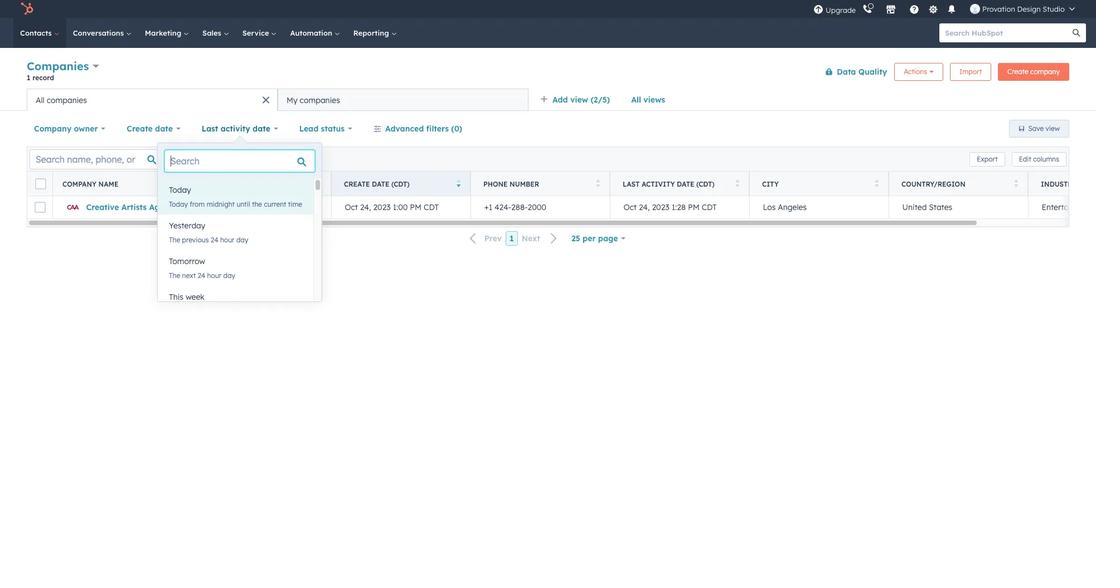 Task type: locate. For each thing, give the bounding box(es) containing it.
add
[[553, 95, 568, 105]]

0 vertical spatial hour
[[220, 236, 235, 244]]

states
[[929, 202, 953, 212]]

1 vertical spatial day
[[223, 272, 235, 280]]

(cdt)
[[391, 180, 410, 188], [697, 180, 715, 188]]

date
[[372, 180, 390, 188], [677, 180, 695, 188]]

search image
[[1073, 29, 1081, 37]]

2 date from the left
[[677, 180, 695, 188]]

1 vertical spatial view
[[1046, 124, 1060, 133]]

calling icon button
[[858, 2, 877, 16]]

los angeles button
[[750, 196, 889, 219]]

24 inside yesterday the previous 24 hour day
[[211, 236, 218, 244]]

hour right next
[[207, 272, 222, 280]]

date
[[155, 124, 173, 134], [253, 124, 270, 134]]

0 horizontal spatial pm
[[410, 202, 422, 212]]

0 horizontal spatial 1
[[27, 74, 30, 82]]

press to sort. element for phone number
[[596, 179, 600, 189]]

page
[[598, 234, 618, 244]]

press to sort. element for company owner
[[317, 179, 321, 189]]

+1 424-288-2000
[[484, 202, 546, 212]]

press to sort. element
[[178, 179, 182, 189], [317, 179, 321, 189], [596, 179, 600, 189], [735, 179, 739, 189], [875, 179, 879, 189], [1014, 179, 1018, 189]]

hubspot image
[[20, 2, 33, 16]]

today left the 'from' in the left of the page
[[169, 200, 188, 209]]

companies for all companies
[[47, 95, 87, 105]]

1 vertical spatial 1
[[510, 234, 514, 244]]

previous
[[182, 236, 209, 244]]

view
[[570, 95, 588, 105], [1046, 124, 1060, 133]]

the for tomorrow
[[169, 272, 180, 280]]

1 horizontal spatial day
[[236, 236, 248, 244]]

company owner inside popup button
[[34, 124, 98, 134]]

phone number
[[483, 180, 539, 188]]

view right the add
[[570, 95, 588, 105]]

1 horizontal spatial 2023
[[652, 202, 670, 212]]

notifications image
[[947, 5, 957, 15]]

add view (2/5)
[[553, 95, 610, 105]]

24, down activity
[[639, 202, 650, 212]]

0 vertical spatial the
[[169, 236, 180, 244]]

4 press to sort. image from the left
[[875, 179, 879, 187]]

2023 for 1:00
[[373, 202, 391, 212]]

search button
[[1067, 23, 1086, 42]]

the
[[169, 236, 180, 244], [169, 272, 180, 280]]

pm for 1:00
[[410, 202, 422, 212]]

oct for oct 24, 2023 1:28 pm cdt
[[624, 202, 637, 212]]

3 press to sort. element from the left
[[596, 179, 600, 189]]

create date (cdt)
[[344, 180, 410, 188]]

pm right 1:28
[[688, 202, 700, 212]]

oct
[[345, 202, 358, 212], [624, 202, 637, 212]]

1 horizontal spatial all
[[631, 95, 641, 105]]

press to sort. image for country/region
[[1014, 179, 1018, 187]]

0 horizontal spatial day
[[223, 272, 235, 280]]

2 (cdt) from the left
[[697, 180, 715, 188]]

all companies button
[[27, 89, 278, 111]]

company owner down all companies
[[34, 124, 98, 134]]

0 horizontal spatial all
[[36, 95, 44, 105]]

press to sort. image for city
[[875, 179, 879, 187]]

companies right my
[[300, 95, 340, 105]]

0 horizontal spatial 24
[[198, 272, 205, 280]]

list box containing today
[[158, 179, 322, 322]]

date right activity
[[253, 124, 270, 134]]

hour inside tomorrow the next 24 hour day
[[207, 272, 222, 280]]

1 the from the top
[[169, 236, 180, 244]]

0 vertical spatial company owner
[[34, 124, 98, 134]]

1 horizontal spatial view
[[1046, 124, 1060, 133]]

0 vertical spatial create
[[1008, 67, 1029, 76]]

create date
[[127, 124, 173, 134]]

prev
[[484, 234, 502, 244]]

1 date from the left
[[372, 180, 390, 188]]

date up oct 24, 2023 1:00 pm cdt
[[372, 180, 390, 188]]

0 horizontal spatial (cdt)
[[391, 180, 410, 188]]

0 horizontal spatial date
[[155, 124, 173, 134]]

day up "this week" button
[[223, 272, 235, 280]]

contacts link
[[13, 18, 66, 48]]

company down all companies
[[34, 124, 71, 134]]

1 horizontal spatial pm
[[688, 202, 700, 212]]

0 horizontal spatial 24,
[[360, 202, 371, 212]]

day inside yesterday the previous 24 hour day
[[236, 236, 248, 244]]

1 2023 from the left
[[373, 202, 391, 212]]

1 right prev
[[510, 234, 514, 244]]

2 2023 from the left
[[652, 202, 670, 212]]

1 inside companies banner
[[27, 74, 30, 82]]

companies banner
[[27, 57, 1070, 89]]

owner up search name, phone, or domain search field
[[74, 124, 98, 134]]

1 vertical spatial last
[[623, 180, 640, 188]]

press to sort. image
[[178, 179, 182, 187], [317, 179, 321, 187], [735, 179, 739, 187], [875, 179, 879, 187], [1014, 179, 1018, 187]]

company
[[1031, 67, 1060, 76]]

filters
[[426, 124, 449, 134]]

the down yesterday
[[169, 236, 180, 244]]

1 date from the left
[[155, 124, 173, 134]]

press to sort. image for company owner
[[317, 179, 321, 187]]

companies inside button
[[300, 95, 340, 105]]

design
[[1017, 4, 1041, 13]]

all left the views
[[631, 95, 641, 105]]

press to sort. image for last activity date (cdt)
[[735, 179, 739, 187]]

oct up 25 per page 'popup button' on the top right
[[624, 202, 637, 212]]

2023 left 1:00
[[373, 202, 391, 212]]

companies up company owner popup button
[[47, 95, 87, 105]]

record
[[32, 74, 54, 82]]

5 press to sort. image from the left
[[1014, 179, 1018, 187]]

0 horizontal spatial 2023
[[373, 202, 391, 212]]

press to sort. element for city
[[875, 179, 879, 189]]

1:28
[[672, 202, 686, 212]]

2 vertical spatial create
[[344, 180, 370, 188]]

oct for oct 24, 2023 1:00 pm cdt
[[345, 202, 358, 212]]

0 horizontal spatial company owner
[[34, 124, 98, 134]]

0 horizontal spatial oct
[[345, 202, 358, 212]]

25 per page button
[[564, 228, 633, 250]]

1 horizontal spatial date
[[253, 124, 270, 134]]

288-
[[511, 202, 528, 212]]

import button
[[950, 63, 992, 81]]

0 vertical spatial view
[[570, 95, 588, 105]]

create for create date (cdt)
[[344, 180, 370, 188]]

current
[[264, 200, 286, 209]]

yesterday the previous 24 hour day
[[169, 221, 248, 244]]

1 24, from the left
[[360, 202, 371, 212]]

cdt right 1:28
[[702, 202, 717, 212]]

pm
[[410, 202, 422, 212], [688, 202, 700, 212]]

0 horizontal spatial date
[[372, 180, 390, 188]]

day
[[236, 236, 248, 244], [223, 272, 235, 280]]

calling icon image
[[863, 4, 873, 14]]

all for all views
[[631, 95, 641, 105]]

1
[[27, 74, 30, 82], [510, 234, 514, 244]]

5 press to sort. element from the left
[[875, 179, 879, 189]]

0 horizontal spatial create
[[127, 124, 153, 134]]

1 for 1
[[510, 234, 514, 244]]

0 horizontal spatial view
[[570, 95, 588, 105]]

menu
[[813, 0, 1083, 18]]

1 vertical spatial owner
[[241, 180, 267, 188]]

0 horizontal spatial cdt
[[424, 202, 439, 212]]

james peterson image
[[970, 4, 980, 14]]

create left the company
[[1008, 67, 1029, 76]]

pm for 1:28
[[688, 202, 700, 212]]

+1 424-288-2000 button
[[471, 196, 610, 219]]

date up 1:28
[[677, 180, 695, 188]]

2023 for 1:28
[[652, 202, 670, 212]]

companies
[[47, 95, 87, 105], [300, 95, 340, 105]]

24 inside tomorrow the next 24 hour day
[[198, 272, 205, 280]]

country/region
[[902, 180, 966, 188]]

pm right 1:00
[[410, 202, 422, 212]]

1 for 1 record
[[27, 74, 30, 82]]

date inside dropdown button
[[253, 124, 270, 134]]

2 all from the left
[[36, 95, 44, 105]]

oct down the create date (cdt)
[[345, 202, 358, 212]]

2 pm from the left
[[688, 202, 700, 212]]

24,
[[360, 202, 371, 212], [639, 202, 650, 212]]

date inside popup button
[[155, 124, 173, 134]]

list box
[[158, 179, 322, 322]]

24 right next
[[198, 272, 205, 280]]

(2/5)
[[591, 95, 610, 105]]

last for last activity date
[[202, 124, 218, 134]]

1 oct from the left
[[345, 202, 358, 212]]

2 the from the top
[[169, 272, 180, 280]]

create inside button
[[1008, 67, 1029, 76]]

(cdt) up 1:00
[[391, 180, 410, 188]]

1 horizontal spatial (cdt)
[[697, 180, 715, 188]]

1 vertical spatial the
[[169, 272, 180, 280]]

owner up the
[[241, 180, 267, 188]]

1 horizontal spatial create
[[344, 180, 370, 188]]

yesterday
[[169, 221, 205, 231]]

view inside button
[[1046, 124, 1060, 133]]

0 vertical spatial 24
[[211, 236, 218, 244]]

los angeles
[[763, 202, 807, 212]]

service link
[[236, 18, 284, 48]]

1 vertical spatial 24
[[198, 272, 205, 280]]

view right save
[[1046, 124, 1060, 133]]

2023 left 1:28
[[652, 202, 670, 212]]

1 all from the left
[[631, 95, 641, 105]]

25
[[572, 234, 580, 244]]

24
[[211, 236, 218, 244], [198, 272, 205, 280]]

1 today from the top
[[169, 185, 191, 195]]

6 press to sort. element from the left
[[1014, 179, 1018, 189]]

2 press to sort. image from the left
[[317, 179, 321, 187]]

all
[[631, 95, 641, 105], [36, 95, 44, 105]]

1 horizontal spatial last
[[623, 180, 640, 188]]

24 for yesterday
[[211, 236, 218, 244]]

1 vertical spatial hour
[[207, 272, 222, 280]]

1 horizontal spatial cdt
[[702, 202, 717, 212]]

24, down the create date (cdt)
[[360, 202, 371, 212]]

columns
[[1033, 155, 1060, 163]]

descending sort. press to sort ascending. image
[[456, 179, 461, 187]]

1 horizontal spatial companies
[[300, 95, 340, 105]]

all inside button
[[36, 95, 44, 105]]

company owner up the until
[[205, 180, 267, 188]]

2 today from the top
[[169, 200, 188, 209]]

hour for yesterday
[[220, 236, 235, 244]]

1 horizontal spatial date
[[677, 180, 695, 188]]

1 companies from the left
[[47, 95, 87, 105]]

1 horizontal spatial 24,
[[639, 202, 650, 212]]

hour up tomorrow button
[[220, 236, 235, 244]]

companies inside button
[[47, 95, 87, 105]]

marketing
[[145, 28, 184, 37]]

1 record
[[27, 74, 54, 82]]

cdt for oct 24, 2023 1:28 pm cdt
[[702, 202, 717, 212]]

24 right previous
[[211, 236, 218, 244]]

company left the name
[[62, 180, 97, 188]]

pagination navigation
[[463, 231, 564, 246]]

1 inside button
[[510, 234, 514, 244]]

2 horizontal spatial create
[[1008, 67, 1029, 76]]

1 left record
[[27, 74, 30, 82]]

the left next
[[169, 272, 180, 280]]

1 button
[[506, 231, 518, 246]]

last activity date
[[202, 124, 270, 134]]

week
[[186, 292, 205, 302]]

import
[[960, 67, 982, 76]]

0 vertical spatial 1
[[27, 74, 30, 82]]

1 horizontal spatial 1
[[510, 234, 514, 244]]

last activity date (cdt)
[[623, 180, 715, 188]]

create down all companies button
[[127, 124, 153, 134]]

last inside dropdown button
[[202, 124, 218, 134]]

4 press to sort. element from the left
[[735, 179, 739, 189]]

day inside tomorrow the next 24 hour day
[[223, 272, 235, 280]]

1 pm from the left
[[410, 202, 422, 212]]

cdt right 1:00
[[424, 202, 439, 212]]

Search search field
[[165, 150, 315, 172]]

the inside tomorrow the next 24 hour day
[[169, 272, 180, 280]]

0 horizontal spatial last
[[202, 124, 218, 134]]

create inside popup button
[[127, 124, 153, 134]]

2 companies from the left
[[300, 95, 340, 105]]

contacts
[[20, 28, 54, 37]]

view inside popup button
[[570, 95, 588, 105]]

3 press to sort. image from the left
[[735, 179, 739, 187]]

24, for oct 24, 2023 1:00 pm cdt
[[360, 202, 371, 212]]

2 date from the left
[[253, 124, 270, 134]]

next
[[522, 234, 540, 244]]

0 horizontal spatial companies
[[47, 95, 87, 105]]

time
[[288, 200, 302, 209]]

(cdt) up oct 24, 2023 1:28 pm cdt
[[697, 180, 715, 188]]

2 oct from the left
[[624, 202, 637, 212]]

1 vertical spatial today
[[169, 200, 188, 209]]

company up midnight
[[205, 180, 239, 188]]

2 24, from the left
[[639, 202, 650, 212]]

hour inside yesterday the previous 24 hour day
[[220, 236, 235, 244]]

company
[[34, 124, 71, 134], [62, 180, 97, 188], [205, 180, 239, 188]]

0 vertical spatial owner
[[74, 124, 98, 134]]

name
[[98, 180, 119, 188]]

company owner
[[34, 124, 98, 134], [205, 180, 267, 188]]

1 cdt from the left
[[424, 202, 439, 212]]

reporting link
[[347, 18, 403, 48]]

0 vertical spatial today
[[169, 185, 191, 195]]

0 vertical spatial day
[[236, 236, 248, 244]]

0 vertical spatial last
[[202, 124, 218, 134]]

day up tomorrow button
[[236, 236, 248, 244]]

1 vertical spatial company owner
[[205, 180, 267, 188]]

reporting
[[353, 28, 391, 37]]

today button
[[158, 179, 313, 201]]

prev button
[[463, 232, 506, 246]]

upgrade image
[[814, 5, 824, 15]]

today up the 'from' in the left of the page
[[169, 185, 191, 195]]

2 press to sort. element from the left
[[317, 179, 321, 189]]

day for tomorrow
[[223, 272, 235, 280]]

united states
[[903, 202, 953, 212]]

create for create company
[[1008, 67, 1029, 76]]

create
[[1008, 67, 1029, 76], [127, 124, 153, 134], [344, 180, 370, 188]]

1 horizontal spatial oct
[[624, 202, 637, 212]]

1 vertical spatial create
[[127, 124, 153, 134]]

create up oct 24, 2023 1:00 pm cdt
[[344, 180, 370, 188]]

2 cdt from the left
[[702, 202, 717, 212]]

date down all companies button
[[155, 124, 173, 134]]

0 horizontal spatial owner
[[74, 124, 98, 134]]

add view (2/5) button
[[533, 89, 624, 111]]

1 horizontal spatial 24
[[211, 236, 218, 244]]

conversations
[[73, 28, 126, 37]]

1 horizontal spatial company owner
[[205, 180, 267, 188]]

hubspot link
[[13, 2, 42, 16]]

the inside yesterday the previous 24 hour day
[[169, 236, 180, 244]]

all down '1 record'
[[36, 95, 44, 105]]



Task type: describe. For each thing, give the bounding box(es) containing it.
cdt for oct 24, 2023 1:00 pm cdt
[[424, 202, 439, 212]]

2000
[[528, 202, 546, 212]]

next button
[[518, 232, 564, 246]]

companies button
[[27, 58, 99, 74]]

creative artists agency
[[86, 202, 178, 212]]

press to sort. element for last activity date (cdt)
[[735, 179, 739, 189]]

this week button
[[158, 286, 313, 308]]

help image
[[910, 5, 920, 15]]

press to sort. image
[[596, 179, 600, 187]]

export button
[[970, 152, 1005, 166]]

next
[[182, 272, 196, 280]]

(0)
[[451, 124, 462, 134]]

Search name, phone, or domain search field
[[30, 149, 165, 169]]

1:00
[[393, 202, 408, 212]]

the for yesterday
[[169, 236, 180, 244]]

Search HubSpot search field
[[940, 23, 1076, 42]]

edit
[[1019, 155, 1032, 163]]

1 horizontal spatial owner
[[241, 180, 267, 188]]

marketing link
[[138, 18, 196, 48]]

lead status button
[[292, 118, 360, 140]]

edit columns
[[1019, 155, 1060, 163]]

actions
[[904, 67, 927, 76]]

1 press to sort. image from the left
[[178, 179, 182, 187]]

all views
[[631, 95, 665, 105]]

companies
[[27, 59, 89, 73]]

tomorrow the next 24 hour day
[[169, 257, 235, 280]]

marketplaces image
[[886, 5, 896, 15]]

artists
[[121, 202, 147, 212]]

united
[[903, 202, 927, 212]]

day for yesterday
[[236, 236, 248, 244]]

1 (cdt) from the left
[[391, 180, 410, 188]]

advanced
[[385, 124, 424, 134]]

lead
[[299, 124, 319, 134]]

conversations link
[[66, 18, 138, 48]]

service
[[242, 28, 271, 37]]

my companies button
[[278, 89, 529, 111]]

create date button
[[120, 118, 188, 140]]

industry
[[1041, 180, 1077, 188]]

lead status
[[299, 124, 345, 134]]

this
[[169, 292, 183, 302]]

today today from midnight until the current time
[[169, 185, 302, 209]]

per
[[583, 234, 596, 244]]

activity
[[642, 180, 675, 188]]

provation design studio button
[[964, 0, 1082, 18]]

company owner button
[[27, 118, 113, 140]]

sales link
[[196, 18, 236, 48]]

last for last activity date (cdt)
[[623, 180, 640, 188]]

all views link
[[624, 89, 673, 111]]

all companies
[[36, 95, 87, 105]]

oct 24, 2023 1:28 pm cdt
[[624, 202, 717, 212]]

data quality
[[837, 67, 887, 77]]

tomorrow
[[169, 257, 205, 267]]

quality
[[859, 67, 887, 77]]

advanced filters (0) button
[[366, 118, 470, 140]]

phone
[[483, 180, 508, 188]]

owner inside popup button
[[74, 124, 98, 134]]

status
[[321, 124, 345, 134]]

data
[[837, 67, 856, 77]]

agency
[[149, 202, 178, 212]]

hour for tomorrow
[[207, 272, 222, 280]]

25 per page
[[572, 234, 618, 244]]

oct 24, 2023 1:00 pm cdt
[[345, 202, 439, 212]]

automation link
[[284, 18, 347, 48]]

press to sort. element for country/region
[[1014, 179, 1018, 189]]

until
[[237, 200, 250, 209]]

upgrade
[[826, 5, 856, 14]]

1 press to sort. element from the left
[[178, 179, 182, 189]]

sales
[[202, 28, 223, 37]]

view for add
[[570, 95, 588, 105]]

number
[[510, 180, 539, 188]]

view for save
[[1046, 124, 1060, 133]]

all for all companies
[[36, 95, 44, 105]]

views
[[644, 95, 665, 105]]

company name
[[62, 180, 119, 188]]

save
[[1029, 124, 1044, 133]]

424-
[[495, 202, 511, 212]]

provation
[[983, 4, 1015, 13]]

24 for tomorrow
[[198, 272, 205, 280]]

this week
[[169, 292, 205, 302]]

24, for oct 24, 2023 1:28 pm cdt
[[639, 202, 650, 212]]

creative artists agency link
[[86, 202, 178, 212]]

save view button
[[1009, 120, 1070, 138]]

advanced filters (0)
[[385, 124, 462, 134]]

companies for my companies
[[300, 95, 340, 105]]

company inside popup button
[[34, 124, 71, 134]]

export
[[977, 155, 998, 163]]

entertainment
[[1042, 202, 1095, 212]]

descending sort. press to sort ascending. element
[[456, 179, 461, 189]]

menu containing provation design studio
[[813, 0, 1083, 18]]

help button
[[905, 0, 924, 18]]

actions button
[[895, 63, 944, 81]]

midnight
[[207, 200, 235, 209]]

tomorrow button
[[158, 250, 313, 273]]

city
[[762, 180, 779, 188]]

last activity date button
[[194, 118, 285, 140]]

studio
[[1043, 4, 1065, 13]]

settings image
[[928, 5, 938, 15]]

edit columns button
[[1012, 152, 1067, 166]]

create for create date
[[127, 124, 153, 134]]

yesterday button
[[158, 215, 313, 237]]

my companies
[[287, 95, 340, 105]]

united states button
[[889, 196, 1028, 219]]



Task type: vqa. For each thing, say whether or not it's contained in the screenshot.
Last Activity Date (CDT)'s Press to sort. image
yes



